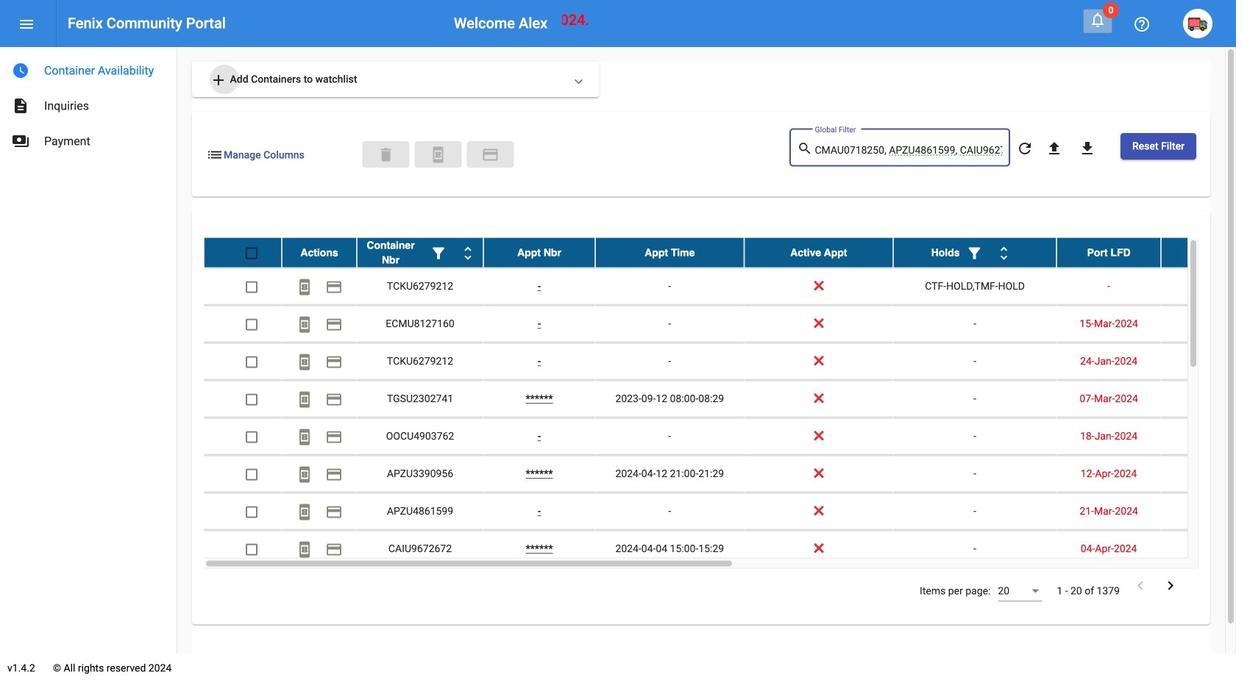 Task type: locate. For each thing, give the bounding box(es) containing it.
5 cell from the top
[[1162, 419, 1237, 455]]

2 cell from the top
[[1162, 306, 1237, 343]]

4 row from the top
[[204, 343, 1237, 381]]

4 cell from the top
[[1162, 381, 1237, 418]]

navigation
[[0, 47, 177, 159]]

1 column header from the left
[[282, 238, 357, 268]]

Global Watchlist Filter field
[[815, 145, 1003, 156]]

8 cell from the top
[[1162, 531, 1237, 568]]

no color image
[[1134, 15, 1151, 33], [12, 62, 29, 79], [210, 71, 227, 89], [12, 132, 29, 150], [1017, 140, 1034, 157], [798, 140, 815, 158], [459, 245, 477, 262], [966, 245, 984, 262], [996, 245, 1013, 262], [325, 279, 343, 296], [296, 316, 314, 334], [325, 316, 343, 334], [296, 354, 314, 371], [325, 391, 343, 409], [325, 466, 343, 484], [296, 504, 314, 521], [325, 504, 343, 521], [1132, 578, 1150, 595], [1162, 578, 1180, 595]]

2 column header from the left
[[357, 238, 484, 268]]

3 row from the top
[[204, 306, 1237, 343]]

1 cell from the top
[[1162, 268, 1237, 305]]

column header
[[282, 238, 357, 268], [357, 238, 484, 268], [484, 238, 596, 268], [596, 238, 745, 268], [745, 238, 894, 268], [894, 238, 1057, 268], [1057, 238, 1162, 268], [1162, 238, 1237, 268]]

4 column header from the left
[[596, 238, 745, 268]]

3 column header from the left
[[484, 238, 596, 268]]

row
[[204, 238, 1237, 268], [204, 268, 1237, 306], [204, 306, 1237, 343], [204, 343, 1237, 381], [204, 381, 1237, 419], [204, 419, 1237, 456], [204, 456, 1237, 494], [204, 494, 1237, 531], [204, 531, 1237, 569]]

cell
[[1162, 268, 1237, 305], [1162, 306, 1237, 343], [1162, 343, 1237, 380], [1162, 381, 1237, 418], [1162, 419, 1237, 455], [1162, 456, 1237, 493], [1162, 494, 1237, 530], [1162, 531, 1237, 568]]

1 row from the top
[[204, 238, 1237, 268]]

2 row from the top
[[204, 268, 1237, 306]]

grid
[[204, 238, 1237, 569]]

no color image
[[1089, 11, 1107, 29], [18, 15, 35, 33], [12, 97, 29, 115], [1046, 140, 1064, 157], [1079, 140, 1097, 157], [206, 146, 224, 164], [430, 146, 447, 164], [482, 146, 499, 164], [430, 245, 448, 262], [296, 279, 314, 296], [325, 354, 343, 371], [296, 391, 314, 409], [296, 429, 314, 446], [325, 429, 343, 446], [296, 466, 314, 484], [296, 541, 314, 559], [325, 541, 343, 559]]

5 column header from the left
[[745, 238, 894, 268]]



Task type: describe. For each thing, give the bounding box(es) containing it.
no color image inside column header
[[430, 245, 448, 262]]

6 row from the top
[[204, 419, 1237, 456]]

9 row from the top
[[204, 531, 1237, 569]]

5 row from the top
[[204, 381, 1237, 419]]

6 cell from the top
[[1162, 456, 1237, 493]]

8 column header from the left
[[1162, 238, 1237, 268]]

7 column header from the left
[[1057, 238, 1162, 268]]

delete image
[[377, 146, 395, 164]]

7 row from the top
[[204, 456, 1237, 494]]

3 cell from the top
[[1162, 343, 1237, 380]]

6 column header from the left
[[894, 238, 1057, 268]]

7 cell from the top
[[1162, 494, 1237, 530]]

8 row from the top
[[204, 494, 1237, 531]]



Task type: vqa. For each thing, say whether or not it's contained in the screenshot.
9th row from the top of the page
yes



